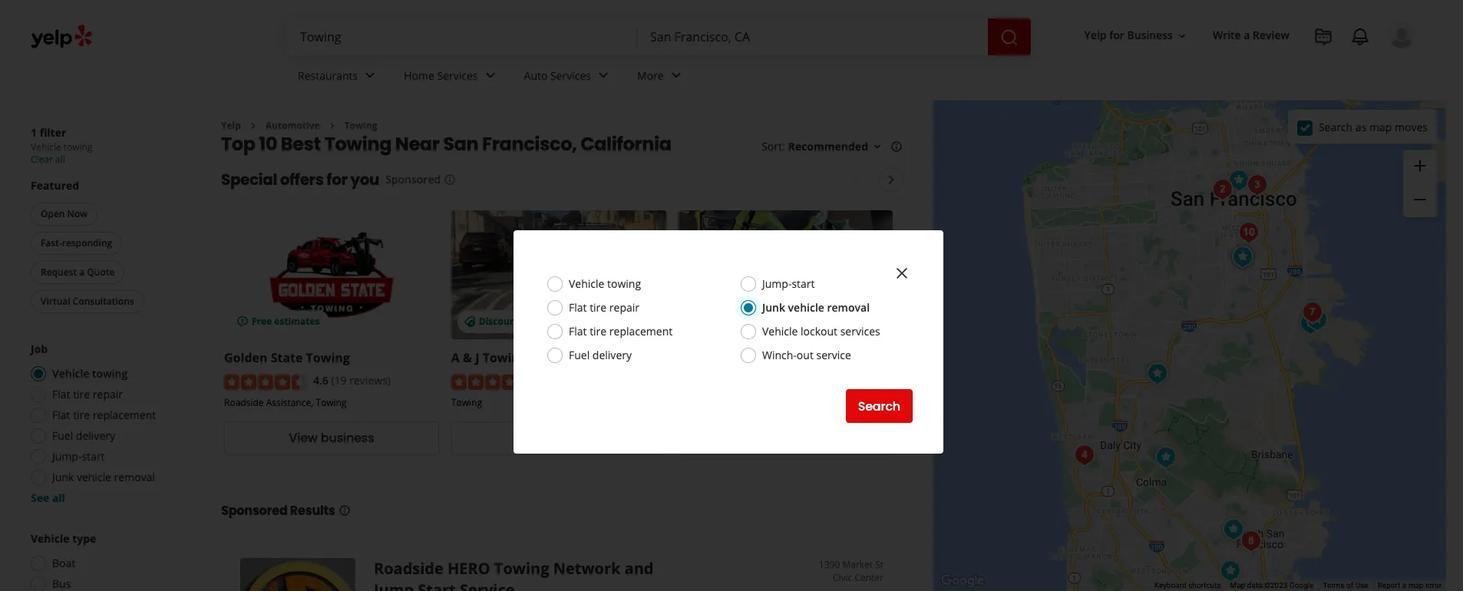 Task type: describe. For each thing, give the bounding box(es) containing it.
see all
[[31, 491, 65, 505]]

hero
[[448, 558, 490, 579]]

special offers for you
[[221, 169, 379, 191]]

lockout
[[801, 324, 838, 339]]

jump start hero image
[[1069, 440, 1100, 470]]

discounts
[[479, 315, 524, 328]]

civic
[[833, 571, 852, 584]]

virtual consultations
[[41, 295, 134, 308]]

best
[[281, 132, 321, 157]]

restaurants link
[[286, 55, 392, 100]]

request a quote
[[41, 266, 115, 279]]

roadside hero towing network and jump start service link
[[374, 558, 654, 591]]

assistance,
[[266, 396, 313, 409]]

1 vertical spatial delivery
[[76, 428, 115, 443]]

jump- inside search dialog
[[762, 276, 792, 291]]

roadside for roadside assistance, towing
[[224, 396, 264, 409]]

automotive
[[266, 119, 320, 132]]

jump-start inside search dialog
[[762, 276, 815, 291]]

boat
[[52, 556, 75, 570]]

sort:
[[762, 139, 785, 154]]

see
[[31, 491, 49, 505]]

24 chevron down v2 image for more
[[667, 66, 685, 85]]

map
[[1230, 581, 1245, 590]]

business categories element
[[286, 55, 1416, 100]]

1 vertical spatial junk vehicle removal
[[52, 470, 155, 484]]

&
[[463, 350, 472, 367]]

j
[[475, 350, 479, 367]]

©2023
[[1264, 581, 1288, 590]]

projects image
[[1314, 28, 1333, 46]]

market
[[842, 558, 873, 571]]

request
[[41, 266, 77, 279]]

towing up the you
[[324, 132, 392, 157]]

4.6 star rating image
[[224, 374, 307, 390]]

auto services
[[524, 68, 591, 83]]

you
[[350, 169, 379, 191]]

winch-out service
[[762, 348, 851, 362]]

fly towing image
[[1215, 555, 1246, 586]]

vehicle inside search dialog
[[788, 300, 824, 315]]

vehicle type
[[31, 531, 96, 546]]

24 chevron down v2 image
[[481, 66, 499, 85]]

terms
[[1323, 581, 1345, 590]]

zoom out image
[[1411, 191, 1429, 209]]

business
[[1127, 28, 1173, 43]]

results
[[290, 502, 335, 520]]

responding
[[62, 236, 112, 250]]

delivery inside search dialog
[[593, 348, 632, 362]]

16 chevron down v2 image
[[1176, 30, 1188, 42]]

0 horizontal spatial replacement
[[93, 408, 156, 422]]

24 chevron down v2 image for restaurants
[[361, 66, 379, 85]]

clear all link
[[31, 153, 65, 166]]

2 estimates from the left
[[729, 315, 774, 328]]

vehicle inside option group
[[77, 470, 111, 484]]

winch-
[[762, 348, 797, 362]]

towing inside "roadside hero towing network and jump start service"
[[494, 558, 549, 579]]

near
[[395, 132, 440, 157]]

fuel delivery inside search dialog
[[569, 348, 632, 362]]

16 free estimates v2 image
[[236, 316, 249, 328]]

1 vertical spatial all
[[52, 491, 65, 505]]

review
[[1253, 28, 1290, 43]]

flat tire replacement inside search dialog
[[569, 324, 673, 339]]

offers
[[280, 169, 324, 191]]

map for moves
[[1370, 119, 1392, 134]]

fast-responding
[[41, 236, 112, 250]]

keyboard
[[1155, 581, 1187, 590]]

jump
[[374, 579, 414, 591]]

view business
[[289, 429, 374, 447]]

search for search
[[858, 397, 901, 415]]

auto services link
[[512, 55, 625, 100]]

consultations
[[73, 295, 134, 308]]

google image
[[937, 571, 988, 591]]

a for report
[[1402, 581, 1407, 590]]

16 info v2 image for top 10 best towing near san francisco, california
[[891, 141, 903, 153]]

keyboard shortcuts
[[1155, 581, 1221, 590]]

4.6 (19 reviews)
[[313, 373, 391, 388]]

1 free estimates from the left
[[252, 315, 320, 328]]

services for auto services
[[550, 68, 591, 83]]

roadside hero towing network and jump start service image
[[1224, 165, 1254, 195]]

as
[[1356, 119, 1367, 134]]

previous image
[[847, 171, 865, 189]]

option group containing vehicle type
[[26, 531, 190, 591]]

reviews)
[[349, 373, 391, 388]]

network collision image
[[1151, 442, 1181, 473]]

request a quote button
[[31, 261, 125, 284]]

more link
[[625, 55, 698, 100]]

golden state towing
[[224, 350, 350, 367]]

start
[[418, 579, 456, 591]]

service
[[816, 348, 851, 362]]

keyboard shortcuts button
[[1155, 580, 1221, 591]]

2 vertical spatial towing
[[92, 366, 128, 381]]

a
[[451, 350, 460, 367]]

sponsored results
[[221, 502, 335, 520]]

fast-responding button
[[31, 232, 122, 255]]

home services link
[[392, 55, 512, 100]]

1 vertical spatial for
[[327, 169, 347, 191]]

0 horizontal spatial junk
[[52, 470, 74, 484]]

towing inside search dialog
[[607, 276, 641, 291]]

1390
[[819, 558, 840, 571]]

0 horizontal spatial jump-
[[52, 449, 82, 464]]

more
[[637, 68, 664, 83]]

write a review
[[1213, 28, 1290, 43]]

towing down 4.2 star rating image
[[451, 396, 482, 409]]

data
[[1247, 581, 1263, 590]]

center
[[855, 571, 884, 584]]

fuel inside search dialog
[[569, 348, 590, 362]]

roadside assistance, towing
[[224, 396, 347, 409]]

report a map error
[[1378, 581, 1442, 590]]

free estimates link for hulks towing
[[678, 211, 893, 340]]

yelp for yelp link
[[221, 119, 241, 132]]

california
[[581, 132, 672, 157]]



Task type: locate. For each thing, give the bounding box(es) containing it.
golden state towing image
[[1218, 514, 1249, 545], [1218, 514, 1249, 545]]

golden state towing link
[[224, 350, 350, 367]]

fuel
[[569, 348, 590, 362], [52, 428, 73, 443]]

and
[[625, 558, 654, 579]]

0 horizontal spatial vehicle
[[77, 470, 111, 484]]

available
[[527, 315, 568, 328]]

a for write
[[1244, 28, 1250, 43]]

1 option group from the top
[[26, 342, 190, 506]]

yelp left 10
[[221, 119, 241, 132]]

0 horizontal spatial map
[[1370, 119, 1392, 134]]

1 estimates from the left
[[274, 315, 320, 328]]

1 horizontal spatial 16 info v2 image
[[444, 174, 456, 186]]

towing down (19
[[316, 396, 347, 409]]

search button
[[846, 389, 913, 423]]

service
[[460, 579, 515, 591]]

option group
[[26, 342, 190, 506], [26, 531, 190, 591]]

junk up the winch-
[[762, 300, 785, 315]]

2 horizontal spatial 16 info v2 image
[[891, 141, 903, 153]]

0 horizontal spatial search
[[858, 397, 901, 415]]

1 horizontal spatial sponsored
[[385, 172, 441, 187]]

vehicle inside 1 filter vehicle towing clear all
[[31, 140, 61, 154]]

1 24 chevron down v2 image from the left
[[361, 66, 379, 85]]

1 vertical spatial map
[[1408, 581, 1424, 590]]

report a map error link
[[1378, 581, 1442, 590]]

0 vertical spatial fuel
[[569, 348, 590, 362]]

virtual
[[41, 295, 70, 308]]

a left quote
[[79, 266, 85, 279]]

2 16 chevron right v2 image from the left
[[326, 120, 338, 132]]

1 horizontal spatial repair
[[609, 300, 640, 315]]

map region
[[814, 0, 1463, 591]]

group
[[1403, 150, 1437, 217]]

top 10 best towing near san francisco, california
[[221, 132, 672, 157]]

0 vertical spatial 16 info v2 image
[[891, 141, 903, 153]]

2 free from the left
[[706, 315, 726, 328]]

1
[[31, 125, 37, 140]]

1 16 chevron right v2 image from the left
[[247, 120, 259, 132]]

free
[[252, 315, 272, 328], [706, 315, 726, 328]]

1 free from the left
[[252, 315, 272, 328]]

1 vertical spatial flat tire repair
[[52, 387, 123, 402]]

1 services from the left
[[437, 68, 478, 83]]

0 vertical spatial option group
[[26, 342, 190, 506]]

vehicle up lockout
[[788, 300, 824, 315]]

1 horizontal spatial delivery
[[593, 348, 632, 362]]

24 chevron down v2 image right more
[[667, 66, 685, 85]]

0 vertical spatial yelp
[[1084, 28, 1107, 43]]

yelp inside button
[[1084, 28, 1107, 43]]

clear
[[31, 153, 53, 166]]

0 vertical spatial junk
[[762, 300, 785, 315]]

1 vertical spatial towing
[[607, 276, 641, 291]]

0 vertical spatial towing
[[64, 140, 93, 154]]

1 horizontal spatial flat tire repair
[[569, 300, 640, 315]]

map right as at right top
[[1370, 119, 1392, 134]]

user actions element
[[1072, 19, 1437, 114]]

1 horizontal spatial free estimates
[[706, 315, 774, 328]]

hulks towing link
[[678, 350, 761, 367]]

4.6
[[313, 373, 328, 388]]

0 vertical spatial for
[[1109, 28, 1125, 43]]

a right write
[[1244, 28, 1250, 43]]

1 vertical spatial vehicle towing
[[52, 366, 128, 381]]

jerry's recovery & transport image
[[1228, 241, 1258, 272], [1228, 241, 1258, 272]]

free up the hulks towing link
[[706, 315, 726, 328]]

0 horizontal spatial a
[[79, 266, 85, 279]]

home
[[404, 68, 434, 83]]

a inside button
[[79, 266, 85, 279]]

search dialog
[[0, 0, 1463, 591]]

16 info v2 image right results
[[338, 504, 350, 516]]

a & j towing image
[[1142, 358, 1173, 389], [1142, 358, 1173, 389]]

services inside the home services link
[[437, 68, 478, 83]]

for left the you
[[327, 169, 347, 191]]

2 option group from the top
[[26, 531, 190, 591]]

virtual consultations button
[[31, 290, 144, 313]]

vasa's towing image
[[1208, 174, 1238, 205]]

2 vertical spatial 16 info v2 image
[[338, 504, 350, 516]]

(19
[[331, 373, 347, 388]]

search for search as map moves
[[1319, 119, 1353, 134]]

state
[[271, 350, 303, 367]]

junk inside search dialog
[[762, 300, 785, 315]]

jump-start up see all button
[[52, 449, 105, 464]]

1 vertical spatial jump-
[[52, 449, 82, 464]]

0 horizontal spatial flat tire repair
[[52, 387, 123, 402]]

0 vertical spatial delivery
[[593, 348, 632, 362]]

0 vertical spatial roadside
[[224, 396, 264, 409]]

job
[[31, 342, 48, 356]]

fuel delivery
[[569, 348, 632, 362], [52, 428, 115, 443]]

sponsored down the near
[[385, 172, 441, 187]]

all right clear
[[55, 153, 65, 166]]

16 info v2 image down top 10 best towing near san francisco, california
[[444, 174, 456, 186]]

2 24 chevron down v2 image from the left
[[594, 66, 613, 85]]

1 horizontal spatial flat tire replacement
[[569, 324, 673, 339]]

map data ©2023 google
[[1230, 581, 1314, 590]]

free estimates link for golden state towing
[[224, 211, 439, 340]]

0 vertical spatial a
[[1244, 28, 1250, 43]]

start inside search dialog
[[792, 276, 815, 291]]

16 chevron right v2 image for towing
[[326, 120, 338, 132]]

jump- up "vehicle lockout services"
[[762, 276, 792, 291]]

open now
[[41, 207, 88, 220]]

16 discount available v2 image
[[464, 316, 476, 328]]

error
[[1426, 581, 1442, 590]]

1 vertical spatial jump-start
[[52, 449, 105, 464]]

24 chevron down v2 image inside auto services link
[[594, 66, 613, 85]]

towing down the "restaurants" link
[[344, 119, 377, 132]]

16 chevron right v2 image
[[247, 120, 259, 132], [326, 120, 338, 132]]

0 horizontal spatial junk vehicle removal
[[52, 470, 155, 484]]

flat tire repair inside search dialog
[[569, 300, 640, 315]]

hulks towing image
[[1228, 241, 1258, 272], [1228, 241, 1258, 272]]

st
[[875, 558, 884, 571]]

24 chevron down v2 image inside the more link
[[667, 66, 685, 85]]

16 chevron right v2 image left towing link in the top left of the page
[[326, 120, 338, 132]]

2 horizontal spatial 24 chevron down v2 image
[[667, 66, 685, 85]]

1 horizontal spatial free estimates link
[[678, 211, 893, 340]]

special
[[221, 169, 277, 191]]

tire
[[590, 300, 607, 315], [590, 324, 607, 339], [73, 387, 90, 402], [73, 408, 90, 422]]

1 horizontal spatial jump-start
[[762, 276, 815, 291]]

view
[[289, 429, 318, 447]]

services inside auto services link
[[550, 68, 591, 83]]

search inside search button
[[858, 397, 901, 415]]

towing left the winch-
[[717, 350, 761, 367]]

1 vertical spatial removal
[[114, 470, 155, 484]]

a right report
[[1402, 581, 1407, 590]]

a for request
[[79, 266, 85, 279]]

0 vertical spatial vehicle
[[788, 300, 824, 315]]

2 free estimates from the left
[[706, 315, 774, 328]]

services
[[840, 324, 880, 339]]

0 horizontal spatial vehicle towing
[[52, 366, 128, 381]]

services left 24 chevron down v2 image
[[437, 68, 478, 83]]

3 24 chevron down v2 image from the left
[[667, 66, 685, 85]]

repair inside search dialog
[[609, 300, 640, 315]]

0 vertical spatial jump-
[[762, 276, 792, 291]]

discounts available
[[479, 315, 568, 328]]

start
[[792, 276, 815, 291], [82, 449, 105, 464]]

1 horizontal spatial services
[[550, 68, 591, 83]]

1 vertical spatial junk
[[52, 470, 74, 484]]

sponsored for sponsored results
[[221, 502, 288, 520]]

2 free estimates link from the left
[[678, 211, 893, 340]]

for left business
[[1109, 28, 1125, 43]]

4.2 star rating image
[[451, 374, 534, 390]]

bob jr's towing image
[[1236, 525, 1267, 556]]

0 vertical spatial replacement
[[609, 324, 673, 339]]

junk vehicle removal up see all button
[[52, 470, 155, 484]]

0 horizontal spatial 16 info v2 image
[[338, 504, 350, 516]]

roadside down 4.6 star rating image
[[224, 396, 264, 409]]

2 horizontal spatial a
[[1402, 581, 1407, 590]]

jump-start inside option group
[[52, 449, 105, 464]]

jump-start
[[762, 276, 815, 291], [52, 449, 105, 464]]

0 horizontal spatial 24 chevron down v2 image
[[361, 66, 379, 85]]

junk vehicle removal
[[762, 300, 870, 315], [52, 470, 155, 484]]

zoom in image
[[1411, 156, 1429, 175]]

0 horizontal spatial repair
[[93, 387, 123, 402]]

yelp for business
[[1084, 28, 1173, 43]]

0 horizontal spatial fuel
[[52, 428, 73, 443]]

0 horizontal spatial removal
[[114, 470, 155, 484]]

1 vertical spatial start
[[82, 449, 105, 464]]

16 chevron right v2 image for automotive
[[247, 120, 259, 132]]

all inside 1 filter vehicle towing clear all
[[55, 153, 65, 166]]

nelson's towing image
[[1302, 304, 1333, 335]]

wilmars towing and transport image
[[1234, 217, 1264, 248]]

towing inside 1 filter vehicle towing clear all
[[64, 140, 93, 154]]

fast-
[[41, 236, 62, 250]]

yelp for business button
[[1078, 22, 1194, 49]]

None search field
[[288, 18, 1034, 55]]

google
[[1290, 581, 1314, 590]]

0 vertical spatial vehicle towing
[[569, 276, 641, 291]]

towing up 4.2 star rating image
[[483, 350, 527, 367]]

vehicle
[[31, 140, 61, 154], [569, 276, 604, 291], [762, 324, 798, 339], [52, 366, 89, 381], [31, 531, 70, 546]]

flat tire repair
[[569, 300, 640, 315], [52, 387, 123, 402]]

roadside for roadside hero towing network and jump start service
[[374, 558, 444, 579]]

1 horizontal spatial fuel
[[569, 348, 590, 362]]

free estimates up "state"
[[252, 315, 320, 328]]

auto towing image
[[1295, 308, 1326, 339]]

24 chevron down v2 image
[[361, 66, 379, 85], [594, 66, 613, 85], [667, 66, 685, 85]]

flat tire replacement inside option group
[[52, 408, 156, 422]]

1 horizontal spatial junk
[[762, 300, 785, 315]]

0 horizontal spatial services
[[437, 68, 478, 83]]

hulks towing
[[678, 350, 761, 367]]

start inside option group
[[82, 449, 105, 464]]

services for home services
[[437, 68, 478, 83]]

next image
[[882, 171, 901, 189]]

1 vertical spatial fuel
[[52, 428, 73, 443]]

free right "16 free estimates v2" icon
[[252, 315, 272, 328]]

1 horizontal spatial search
[[1319, 119, 1353, 134]]

out
[[797, 348, 814, 362]]

1 horizontal spatial vehicle towing
[[569, 276, 641, 291]]

type
[[72, 531, 96, 546]]

0 horizontal spatial fuel delivery
[[52, 428, 115, 443]]

1 horizontal spatial 24 chevron down v2 image
[[594, 66, 613, 85]]

roadside up jump
[[374, 558, 444, 579]]

1 vertical spatial search
[[858, 397, 901, 415]]

junk up see all
[[52, 470, 74, 484]]

0 horizontal spatial estimates
[[274, 315, 320, 328]]

1 vertical spatial yelp
[[221, 119, 241, 132]]

0 horizontal spatial free estimates link
[[224, 211, 439, 340]]

1 horizontal spatial removal
[[827, 300, 870, 315]]

hulks
[[678, 350, 713, 367]]

0 vertical spatial sponsored
[[385, 172, 441, 187]]

0 horizontal spatial sponsored
[[221, 502, 288, 520]]

for
[[1109, 28, 1125, 43], [327, 169, 347, 191]]

vehicle up type
[[77, 470, 111, 484]]

close image
[[893, 264, 911, 282]]

restaurants
[[298, 68, 358, 83]]

vehicle towing
[[569, 276, 641, 291], [52, 366, 128, 381]]

1 horizontal spatial 16 chevron right v2 image
[[326, 120, 338, 132]]

0 vertical spatial all
[[55, 153, 65, 166]]

yelp for yelp for business
[[1084, 28, 1107, 43]]

flat tire replacement
[[569, 324, 673, 339], [52, 408, 156, 422]]

1 horizontal spatial fuel delivery
[[569, 348, 632, 362]]

towing up service
[[494, 558, 549, 579]]

fuel inside option group
[[52, 428, 73, 443]]

business
[[321, 429, 374, 447]]

vehicle towing inside option group
[[52, 366, 128, 381]]

0 horizontal spatial roadside
[[224, 396, 264, 409]]

1 vertical spatial fuel delivery
[[52, 428, 115, 443]]

yelp left business
[[1084, 28, 1107, 43]]

1 vertical spatial vehicle
[[77, 470, 111, 484]]

1 horizontal spatial start
[[792, 276, 815, 291]]

junk vehicle removal inside search dialog
[[762, 300, 870, 315]]

view business link
[[224, 421, 439, 455]]

0 horizontal spatial flat tire replacement
[[52, 408, 156, 422]]

featured group
[[28, 178, 190, 316]]

home services
[[404, 68, 478, 83]]

16 info v2 image for special offers for you
[[444, 174, 456, 186]]

replacement
[[609, 324, 673, 339], [93, 408, 156, 422]]

sponsored left results
[[221, 502, 288, 520]]

towing
[[344, 119, 377, 132], [324, 132, 392, 157], [306, 350, 350, 367], [483, 350, 527, 367], [717, 350, 761, 367], [316, 396, 347, 409], [451, 396, 482, 409], [494, 558, 549, 579]]

auto
[[524, 68, 548, 83]]

sponsored for sponsored
[[385, 172, 441, 187]]

auto express towing and recovery image
[[1297, 297, 1328, 327]]

1 vertical spatial flat tire replacement
[[52, 408, 156, 422]]

towing up "4.6"
[[306, 350, 350, 367]]

24 chevron down v2 image inside the "restaurants" link
[[361, 66, 379, 85]]

quote
[[87, 266, 115, 279]]

open
[[41, 207, 65, 220]]

1 horizontal spatial estimates
[[729, 315, 774, 328]]

golden
[[224, 350, 268, 367]]

1 horizontal spatial free
[[706, 315, 726, 328]]

1 vertical spatial 16 info v2 image
[[444, 174, 456, 186]]

0 horizontal spatial yelp
[[221, 119, 241, 132]]

estimates up the winch-
[[729, 315, 774, 328]]

junk vehicle removal up lockout
[[762, 300, 870, 315]]

option group containing job
[[26, 342, 190, 506]]

1 horizontal spatial vehicle
[[788, 300, 824, 315]]

all right see
[[52, 491, 65, 505]]

search image
[[1000, 28, 1019, 47]]

repair inside option group
[[93, 387, 123, 402]]

roadside inside "roadside hero towing network and jump start service"
[[374, 558, 444, 579]]

16 info v2 image up "next" image
[[891, 141, 903, 153]]

map for error
[[1408, 581, 1424, 590]]

vehicle towing inside search dialog
[[569, 276, 641, 291]]

moves
[[1395, 119, 1428, 134]]

24 chevron down v2 image right auto services
[[594, 66, 613, 85]]

0 vertical spatial jump-start
[[762, 276, 815, 291]]

of
[[1347, 581, 1354, 590]]

shortcuts
[[1188, 581, 1221, 590]]

0 vertical spatial search
[[1319, 119, 1353, 134]]

1 horizontal spatial yelp
[[1084, 28, 1107, 43]]

map left error
[[1408, 581, 1424, 590]]

terms of use
[[1323, 581, 1368, 590]]

roberto's roadside rescue image
[[1242, 169, 1273, 200]]

24 chevron down v2 image for auto services
[[594, 66, 613, 85]]

0 horizontal spatial delivery
[[76, 428, 115, 443]]

write a review link
[[1207, 22, 1296, 49]]

use
[[1355, 581, 1368, 590]]

0 horizontal spatial start
[[82, 449, 105, 464]]

roadside
[[224, 396, 264, 409], [374, 558, 444, 579]]

0 horizontal spatial for
[[327, 169, 347, 191]]

16 info v2 image
[[891, 141, 903, 153], [444, 174, 456, 186], [338, 504, 350, 516]]

replacement inside search dialog
[[609, 324, 673, 339]]

estimates up golden state towing
[[274, 315, 320, 328]]

1 horizontal spatial map
[[1408, 581, 1424, 590]]

2 vertical spatial a
[[1402, 581, 1407, 590]]

jump-start up lockout
[[762, 276, 815, 291]]

estimates
[[274, 315, 320, 328], [729, 315, 774, 328]]

now
[[67, 207, 88, 220]]

10
[[259, 132, 277, 157]]

0 vertical spatial map
[[1370, 119, 1392, 134]]

discounts available link
[[451, 211, 666, 340]]

16 chevron right v2 image right yelp link
[[247, 120, 259, 132]]

jump- up see all button
[[52, 449, 82, 464]]

1 horizontal spatial replacement
[[609, 324, 673, 339]]

notifications image
[[1351, 28, 1370, 46]]

2 services from the left
[[550, 68, 591, 83]]

0 horizontal spatial free
[[252, 315, 272, 328]]

for inside yelp for business button
[[1109, 28, 1125, 43]]

24 chevron down v2 image right restaurants
[[361, 66, 379, 85]]

0 horizontal spatial 16 chevron right v2 image
[[247, 120, 259, 132]]

services right the auto
[[550, 68, 591, 83]]

free estimates up the hulks towing link
[[706, 315, 774, 328]]

removal inside search dialog
[[827, 300, 870, 315]]

1390 market st civic center
[[819, 558, 884, 584]]

1 horizontal spatial junk vehicle removal
[[762, 300, 870, 315]]

1 horizontal spatial a
[[1244, 28, 1250, 43]]

1 free estimates link from the left
[[224, 211, 439, 340]]

filter
[[40, 125, 66, 140]]

0 vertical spatial flat tire replacement
[[569, 324, 673, 339]]



Task type: vqa. For each thing, say whether or not it's contained in the screenshot.
1400
no



